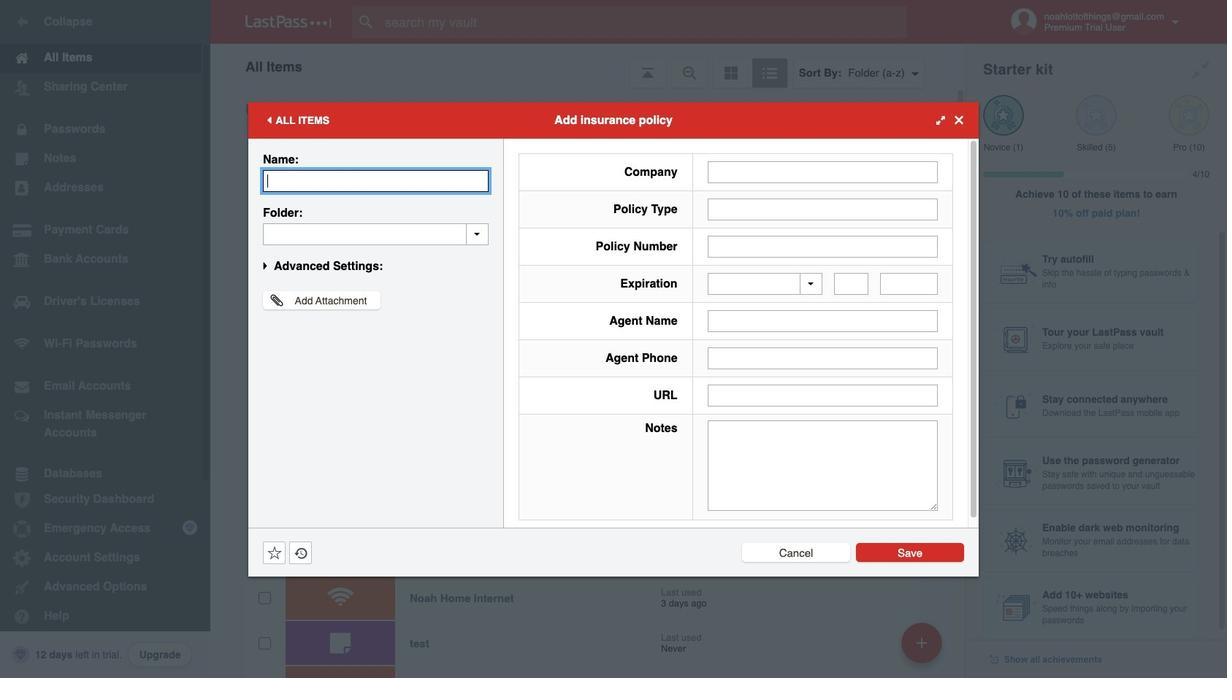 Task type: locate. For each thing, give the bounding box(es) containing it.
None text field
[[708, 161, 938, 183], [708, 198, 938, 220], [708, 236, 938, 258], [880, 273, 938, 295], [708, 348, 938, 370], [708, 161, 938, 183], [708, 198, 938, 220], [708, 236, 938, 258], [880, 273, 938, 295], [708, 348, 938, 370]]

dialog
[[248, 102, 979, 577]]

new item navigation
[[896, 619, 951, 679]]

search my vault text field
[[352, 6, 936, 38]]

None text field
[[263, 170, 489, 192], [263, 223, 489, 245], [834, 273, 869, 295], [708, 310, 938, 332], [708, 385, 938, 407], [708, 421, 938, 511], [263, 170, 489, 192], [263, 223, 489, 245], [834, 273, 869, 295], [708, 310, 938, 332], [708, 385, 938, 407], [708, 421, 938, 511]]

main navigation navigation
[[0, 0, 210, 679]]



Task type: describe. For each thing, give the bounding box(es) containing it.
lastpass image
[[245, 15, 332, 28]]

Search search field
[[352, 6, 936, 38]]

vault options navigation
[[210, 44, 966, 88]]

new item image
[[917, 638, 927, 648]]



Task type: vqa. For each thing, say whether or not it's contained in the screenshot.
New item element
no



